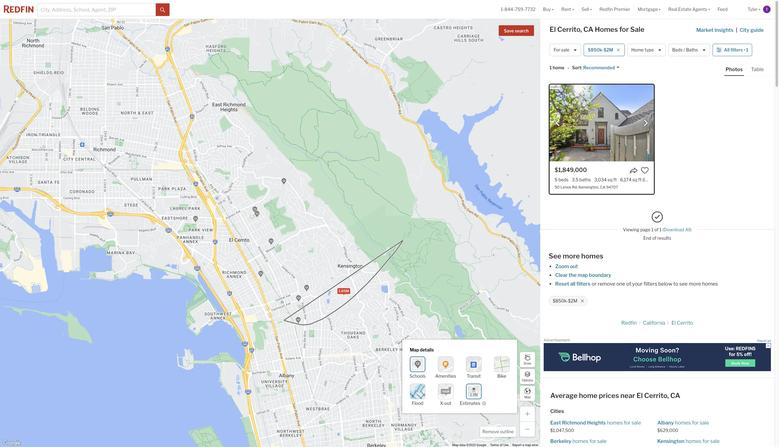 Task type: locate. For each thing, give the bounding box(es) containing it.
homes down albany homes for sale $629,000
[[686, 439, 702, 445]]

3.5 baths
[[573, 177, 592, 182]]

3 ▾ from the left
[[591, 7, 593, 12]]

0 vertical spatial redfin
[[600, 7, 614, 12]]

▾ right mortgage
[[660, 7, 662, 12]]

map region
[[0, 0, 599, 447]]

map for map details
[[410, 348, 419, 353]]

• for 1 home •
[[568, 66, 570, 71]]

• inside button
[[745, 47, 746, 53]]

cerrito,
[[558, 25, 583, 33], [645, 392, 670, 400]]

1 horizontal spatial report
[[758, 339, 767, 343]]

save search button
[[499, 25, 535, 36]]

of up end of results
[[655, 227, 659, 232]]

0 horizontal spatial report
[[513, 444, 522, 447]]

see more homes
[[549, 252, 604, 260]]

1 vertical spatial home
[[580, 392, 598, 400]]

remove $850k-$2m image
[[617, 48, 621, 52]]

$850k- inside button
[[589, 47, 604, 53]]

/
[[684, 47, 686, 53]]

richmond
[[563, 420, 587, 426]]

1 vertical spatial $850k-$2m
[[553, 299, 578, 304]]

0 vertical spatial home
[[553, 65, 565, 70]]

1 vertical spatial report
[[513, 444, 522, 447]]

sale inside albany homes for sale $629,000
[[701, 420, 710, 426]]

remove
[[598, 281, 616, 287]]

report left ad
[[758, 339, 767, 343]]

redfin left premier
[[600, 7, 614, 12]]

real estate agents ▾ link
[[669, 0, 711, 19]]

mortgage ▾ button
[[635, 0, 665, 19]]

report a map error link
[[513, 444, 539, 447]]

1 ▾ from the left
[[552, 7, 554, 12]]

$2m
[[604, 47, 614, 53], [569, 299, 578, 304]]

1 horizontal spatial ft
[[639, 177, 642, 182]]

1 horizontal spatial el
[[637, 392, 644, 400]]

for down near
[[625, 420, 631, 426]]

sale inside east richmond heights homes for sale $1,047,500
[[632, 420, 642, 426]]

sq up 94707
[[608, 177, 613, 182]]

1 down city
[[747, 47, 749, 53]]

1 horizontal spatial map
[[453, 444, 459, 447]]

0 horizontal spatial $850k-$2m
[[553, 299, 578, 304]]

1 horizontal spatial filters
[[644, 281, 658, 287]]

premier
[[615, 7, 631, 12]]

one
[[617, 281, 626, 287]]

for up kensington homes for sale
[[693, 420, 699, 426]]

0 vertical spatial report
[[758, 339, 767, 343]]

0 vertical spatial map
[[410, 348, 419, 353]]

report inside button
[[758, 339, 767, 343]]

sq right 6,174
[[633, 177, 638, 182]]

remove $850k-$2m image
[[581, 299, 585, 303]]

more up zoom out button
[[563, 252, 581, 260]]

ft up 94707
[[614, 177, 617, 182]]

average home prices near el cerrito, ca
[[551, 392, 681, 400]]

1 vertical spatial cerrito,
[[645, 392, 670, 400]]

▾ for rent ▾
[[573, 7, 575, 12]]

city
[[741, 27, 750, 33]]

el down buy ▾ button
[[550, 25, 556, 33]]

▾ right buy
[[552, 7, 554, 12]]

0 vertical spatial •
[[745, 47, 746, 53]]

real estate agents ▾ button
[[665, 0, 715, 19]]

ca left homes
[[584, 25, 594, 33]]

2 vertical spatial map
[[453, 444, 459, 447]]

▾ right agents
[[709, 7, 711, 12]]

5 ▾ from the left
[[709, 7, 711, 12]]

0 vertical spatial $850k-
[[589, 47, 604, 53]]

home down for
[[553, 65, 565, 70]]

estimates
[[460, 401, 481, 406]]

out inside zoom out clear the map boundary reset all filters or remove one of your filters below to see more homes
[[571, 264, 579, 270]]

0 horizontal spatial •
[[568, 66, 570, 71]]

for
[[620, 25, 630, 33], [625, 420, 631, 426], [693, 420, 699, 426], [590, 439, 597, 445], [703, 439, 710, 445]]

ft left (lot)
[[639, 177, 642, 182]]

filters inside 'all filters • 1' button
[[731, 47, 744, 53]]

1 inside button
[[747, 47, 749, 53]]

out left the estimates
[[445, 401, 452, 406]]

of right one
[[627, 281, 632, 287]]

california
[[644, 320, 666, 326]]

cerrito, up cities "heading"
[[645, 392, 670, 400]]

map inside button
[[525, 395, 531, 399]]

bike button
[[495, 357, 510, 379]]

for down albany homes for sale $629,000
[[703, 439, 710, 445]]

buy
[[544, 7, 552, 12]]

1 horizontal spatial sq
[[633, 177, 638, 182]]

1 vertical spatial •
[[568, 66, 570, 71]]

end of results
[[644, 236, 672, 241]]

0 horizontal spatial home
[[553, 65, 565, 70]]

ft for 6,174 sq ft (lot)
[[639, 177, 642, 182]]

google
[[477, 444, 487, 447]]

homes right heights
[[608, 420, 623, 426]]

1 vertical spatial redfin
[[622, 320, 638, 326]]

1 sq from the left
[[608, 177, 613, 182]]

el cerrito link
[[672, 320, 694, 326]]

california link
[[644, 320, 666, 326]]

map down options
[[525, 395, 531, 399]]

0 horizontal spatial out
[[445, 401, 452, 406]]

$850k- up the recommended
[[589, 47, 604, 53]]

$2m left remove $850k-$2m image at the right of page
[[569, 299, 578, 304]]

save search
[[505, 28, 529, 33]]

$850k-
[[589, 47, 604, 53], [553, 299, 569, 304]]

1 vertical spatial out
[[445, 401, 452, 406]]

previous button image
[[555, 120, 562, 126]]

$2m left remove $850k-$2m icon
[[604, 47, 614, 53]]

2 vertical spatial el
[[637, 392, 644, 400]]

1 vertical spatial el
[[672, 320, 677, 326]]

1.85m
[[339, 289, 349, 293]]

1 horizontal spatial more
[[690, 281, 702, 287]]

photos
[[726, 67, 744, 72]]

0 horizontal spatial $2m
[[569, 299, 578, 304]]

photo of 50 lenox rd, kensington, ca 94707 image
[[550, 85, 655, 162]]

2 horizontal spatial ca
[[671, 392, 681, 400]]

report ad
[[758, 339, 772, 343]]

filters down clear the map boundary "button"
[[577, 281, 591, 287]]

photos button
[[725, 66, 751, 76]]

clear
[[556, 272, 568, 278]]

1 vertical spatial ca
[[601, 185, 606, 190]]

0 vertical spatial ca
[[584, 25, 594, 33]]

el cerrito
[[672, 320, 694, 326]]

▾ right rent
[[573, 7, 575, 12]]

rent ▾ button
[[558, 0, 579, 19]]

2 horizontal spatial filters
[[731, 47, 744, 53]]

home
[[553, 65, 565, 70], [580, 392, 598, 400]]

cities heading
[[551, 408, 765, 415]]

market insights link
[[697, 20, 734, 34]]

for inside east richmond heights homes for sale $1,047,500
[[625, 420, 631, 426]]

home inside 1 home •
[[553, 65, 565, 70]]

map left details
[[410, 348, 419, 353]]

0 horizontal spatial el
[[550, 25, 556, 33]]

$850k-$2m left remove $850k-$2m icon
[[589, 47, 614, 53]]

0 horizontal spatial ft
[[614, 177, 617, 182]]

a
[[523, 444, 525, 447]]

report
[[758, 339, 767, 343], [513, 444, 522, 447]]

sell ▾
[[582, 7, 593, 12]]

City, Address, School, Agent, ZIP search field
[[37, 3, 156, 16]]

redfin inside button
[[600, 7, 614, 12]]

2 horizontal spatial map
[[525, 395, 531, 399]]

transit button
[[467, 357, 482, 379]]

more right see
[[690, 281, 702, 287]]

$850k- for remove $850k-$2m image at the right of page
[[553, 299, 569, 304]]

end
[[644, 236, 652, 241]]

$2m inside button
[[604, 47, 614, 53]]

terms of use link
[[491, 444, 509, 447]]

out for zoom
[[571, 264, 579, 270]]

1 ft from the left
[[614, 177, 617, 182]]

map right a
[[525, 444, 532, 447]]

1 horizontal spatial $2m
[[604, 47, 614, 53]]

0 vertical spatial el
[[550, 25, 556, 33]]

1-844-759-7732 link
[[501, 7, 536, 12]]

for left sale
[[620, 25, 630, 33]]

•
[[745, 47, 746, 53], [568, 66, 570, 71]]

0 horizontal spatial map
[[410, 348, 419, 353]]

zoom
[[556, 264, 570, 270]]

0 vertical spatial more
[[563, 252, 581, 260]]

0 horizontal spatial more
[[563, 252, 581, 260]]

1 horizontal spatial redfin
[[622, 320, 638, 326]]

homes right see
[[703, 281, 719, 287]]

(download all) link
[[663, 227, 692, 232]]

average
[[551, 392, 578, 400]]

sq for 6,174
[[633, 177, 638, 182]]

report left a
[[513, 444, 522, 447]]

6 ▾ from the left
[[759, 7, 761, 12]]

for inside albany homes for sale $629,000
[[693, 420, 699, 426]]

0 horizontal spatial redfin
[[600, 7, 614, 12]]

redfin left california link
[[622, 320, 638, 326]]

1 right page
[[652, 227, 654, 232]]

error
[[532, 444, 539, 447]]

0 horizontal spatial map
[[525, 444, 532, 447]]

dialog containing map details
[[403, 340, 518, 414]]

map
[[578, 272, 589, 278], [525, 444, 532, 447]]

for down east richmond heights homes for sale $1,047,500
[[590, 439, 597, 445]]

beds / baths
[[673, 47, 699, 53]]

of inside zoom out clear the map boundary reset all filters or remove one of your filters below to see more homes
[[627, 281, 632, 287]]

1 horizontal spatial out
[[571, 264, 579, 270]]

of right end
[[653, 236, 657, 241]]

:
[[582, 65, 583, 70]]

homes inside zoom out clear the map boundary reset all filters or remove one of your filters below to see more homes
[[703, 281, 719, 287]]

homes up $629,000
[[676, 420, 692, 426]]

sale inside for sale button
[[562, 47, 570, 53]]

1 horizontal spatial map
[[578, 272, 589, 278]]

50
[[555, 185, 560, 190]]

ad region
[[544, 343, 772, 371]]

out inside button
[[445, 401, 452, 406]]

dialog
[[403, 340, 518, 414]]

bike
[[498, 374, 507, 379]]

• inside 1 home •
[[568, 66, 570, 71]]

map for map
[[525, 395, 531, 399]]

out up the
[[571, 264, 579, 270]]

2 sq from the left
[[633, 177, 638, 182]]

homes inside east richmond heights homes for sale $1,047,500
[[608, 420, 623, 426]]

4 ▾ from the left
[[660, 7, 662, 12]]

▾ right sell
[[591, 7, 593, 12]]

sale for kensington homes for sale
[[711, 439, 721, 445]]

buy ▾ button
[[544, 0, 554, 19]]

1 vertical spatial $2m
[[569, 299, 578, 304]]

• right 'all'
[[745, 47, 746, 53]]

advertisement
[[544, 338, 571, 343]]

$850k-$2m inside button
[[589, 47, 614, 53]]

1 vertical spatial map
[[525, 395, 531, 399]]

0 horizontal spatial $850k-
[[553, 299, 569, 304]]

remove
[[483, 429, 500, 435]]

prices
[[600, 392, 620, 400]]

remove outline button
[[481, 427, 517, 437]]

0 vertical spatial cerrito,
[[558, 25, 583, 33]]

1 horizontal spatial $850k-$2m
[[589, 47, 614, 53]]

filters right 'all'
[[731, 47, 744, 53]]

zoom out button
[[556, 264, 579, 270]]

boundary
[[590, 272, 612, 278]]

albany homes for sale $629,000
[[658, 420, 710, 433]]

94707
[[607, 185, 619, 190]]

cerrito
[[678, 320, 694, 326]]

map data ©2023 google
[[453, 444, 487, 447]]

all
[[725, 47, 730, 53]]

more
[[563, 252, 581, 260], [690, 281, 702, 287]]

0 vertical spatial $2m
[[604, 47, 614, 53]]

6,174
[[621, 177, 632, 182]]

home left prices
[[580, 392, 598, 400]]

favorite button checkbox
[[642, 167, 650, 175]]

$1,849,000
[[555, 167, 588, 173]]

sale for albany homes for sale $629,000
[[701, 420, 710, 426]]

ca up cities "heading"
[[671, 392, 681, 400]]

1 horizontal spatial $850k-
[[589, 47, 604, 53]]

1 down for sale button
[[550, 65, 552, 70]]

1 vertical spatial $850k-
[[553, 299, 569, 304]]

0 vertical spatial $850k-$2m
[[589, 47, 614, 53]]

redfin
[[600, 7, 614, 12], [622, 320, 638, 326]]

or
[[592, 281, 597, 287]]

1 vertical spatial more
[[690, 281, 702, 287]]

▾ right tyler
[[759, 7, 761, 12]]

2 ▾ from the left
[[573, 7, 575, 12]]

1 horizontal spatial •
[[745, 47, 746, 53]]

0 horizontal spatial sq
[[608, 177, 613, 182]]

1 horizontal spatial home
[[580, 392, 598, 400]]

cerrito, down rent ▾ button
[[558, 25, 583, 33]]

2 ft from the left
[[639, 177, 642, 182]]

homes
[[582, 252, 604, 260], [703, 281, 719, 287], [608, 420, 623, 426], [676, 420, 692, 426], [573, 439, 589, 445], [686, 439, 702, 445]]

2 horizontal spatial el
[[672, 320, 677, 326]]

map left data at bottom
[[453, 444, 459, 447]]

map right the
[[578, 272, 589, 278]]

1 up end of results
[[660, 227, 662, 232]]

outline
[[501, 429, 514, 435]]

report for report a map error
[[513, 444, 522, 447]]

el right near
[[637, 392, 644, 400]]

▾ for sell ▾
[[591, 7, 593, 12]]

el left cerrito in the right bottom of the page
[[672, 320, 677, 326]]

0 vertical spatial map
[[578, 272, 589, 278]]

ca down 3,034
[[601, 185, 606, 190]]

$850k- down the reset
[[553, 299, 569, 304]]

0 vertical spatial out
[[571, 264, 579, 270]]

recommended button
[[583, 65, 621, 71]]

redfin premier button
[[596, 0, 635, 19]]

filters right "your"
[[644, 281, 658, 287]]

kensington
[[658, 439, 685, 445]]

• left 'sort'
[[568, 66, 570, 71]]

amenities
[[436, 374, 457, 379]]

$850k-$2m down the reset
[[553, 299, 578, 304]]



Task type: describe. For each thing, give the bounding box(es) containing it.
lenox
[[561, 185, 572, 190]]

1 vertical spatial map
[[525, 444, 532, 447]]

6,174 sq ft (lot)
[[621, 177, 651, 182]]

3,034 sq ft
[[595, 177, 617, 182]]

$850k- for remove $850k-$2m icon
[[589, 47, 604, 53]]

terms of use
[[491, 444, 509, 447]]

east richmond heights homes for sale $1,047,500
[[551, 420, 642, 433]]

1-
[[501, 7, 505, 12]]

draw
[[524, 362, 532, 365]]

|
[[737, 27, 738, 33]]

0 horizontal spatial filters
[[577, 281, 591, 287]]

buy ▾ button
[[540, 0, 558, 19]]

1-844-759-7732
[[501, 7, 536, 12]]

recommended
[[584, 65, 616, 70]]

844-
[[505, 7, 515, 12]]

homes inside albany homes for sale $629,000
[[676, 420, 692, 426]]

to
[[674, 281, 679, 287]]

map inside zoom out clear the map boundary reset all filters or remove one of your filters below to see more homes
[[578, 272, 589, 278]]

insights
[[715, 27, 734, 33]]

beds
[[673, 47, 683, 53]]

rent ▾ button
[[562, 0, 575, 19]]

out for x-
[[445, 401, 452, 406]]

albany
[[658, 420, 675, 426]]

2 vertical spatial ca
[[671, 392, 681, 400]]

• for all filters • 1
[[745, 47, 746, 53]]

home type
[[632, 47, 654, 53]]

3.5
[[573, 177, 579, 182]]

rent ▾
[[562, 7, 575, 12]]

1 inside 1 home •
[[550, 65, 552, 70]]

5
[[555, 177, 558, 182]]

beds
[[559, 177, 569, 182]]

redfin for redfin premier
[[600, 7, 614, 12]]

$1,047,500
[[551, 428, 575, 433]]

user photo image
[[764, 6, 771, 13]]

▾ for mortgage ▾
[[660, 7, 662, 12]]

redfin premier
[[600, 7, 631, 12]]

©2023
[[467, 444, 476, 447]]

map for map data ©2023 google
[[453, 444, 459, 447]]

berkeley homes for sale
[[551, 439, 607, 445]]

7732
[[525, 7, 536, 12]]

data
[[460, 444, 466, 447]]

el cerrito, ca homes for sale
[[550, 25, 645, 33]]

for for albany homes for sale $629,000
[[693, 420, 699, 426]]

sq for 3,034
[[608, 177, 613, 182]]

mortgage ▾ button
[[638, 0, 662, 19]]

home
[[632, 47, 644, 53]]

▾ inside dropdown button
[[709, 7, 711, 12]]

all filters • 1
[[725, 47, 749, 53]]

flood
[[412, 401, 424, 406]]

homes down richmond
[[573, 439, 589, 445]]

schools button
[[410, 357, 426, 379]]

beds / baths button
[[669, 44, 711, 56]]

$2m for remove $850k-$2m icon
[[604, 47, 614, 53]]

more inside zoom out clear the map boundary reset all filters or remove one of your filters below to see more homes
[[690, 281, 702, 287]]

below
[[659, 281, 673, 287]]

sort
[[573, 65, 582, 70]]

options button
[[520, 369, 536, 385]]

city guide link
[[741, 27, 766, 34]]

redfin for redfin
[[622, 320, 638, 326]]

all filters • 1 button
[[713, 44, 753, 56]]

1 horizontal spatial cerrito,
[[645, 392, 670, 400]]

x-out
[[441, 401, 452, 406]]

google image
[[2, 439, 22, 447]]

all)
[[686, 227, 692, 232]]

el for el cerrito
[[672, 320, 677, 326]]

report ad button
[[758, 339, 772, 344]]

redfin link
[[622, 320, 638, 326]]

home type button
[[628, 44, 666, 56]]

search
[[515, 28, 529, 33]]

baths
[[687, 47, 699, 53]]

feed button
[[715, 0, 745, 19]]

report a map error
[[513, 444, 539, 447]]

for sale
[[554, 47, 570, 53]]

▾ for tyler ▾
[[759, 7, 761, 12]]

sale for berkeley homes for sale
[[598, 439, 607, 445]]

details
[[420, 348, 434, 353]]

0 horizontal spatial ca
[[584, 25, 594, 33]]

table button
[[751, 66, 766, 75]]

zoom out clear the map boundary reset all filters or remove one of your filters below to see more homes
[[556, 264, 719, 287]]

ad
[[768, 339, 772, 343]]

flood button
[[410, 384, 426, 406]]

for for kensington homes for sale
[[703, 439, 710, 445]]

market insights | city guide
[[697, 27, 765, 33]]

the
[[569, 272, 577, 278]]

options
[[522, 379, 534, 382]]

ft for 3,034 sq ft
[[614, 177, 617, 182]]

sell
[[582, 7, 590, 12]]

of left use
[[500, 444, 503, 447]]

mortgage ▾
[[638, 7, 662, 12]]

$2m for remove $850k-$2m image at the right of page
[[569, 299, 578, 304]]

mortgage
[[638, 7, 659, 12]]

report for report ad
[[758, 339, 767, 343]]

your
[[633, 281, 643, 287]]

clear the map boundary button
[[556, 272, 612, 278]]

feed
[[718, 7, 728, 12]]

see
[[549, 252, 562, 260]]

real
[[669, 7, 678, 12]]

homes up boundary on the bottom right of page
[[582, 252, 604, 260]]

estimates button
[[460, 384, 488, 406]]

berkeley
[[551, 439, 572, 445]]

favorite button image
[[642, 167, 650, 175]]

1 horizontal spatial ca
[[601, 185, 606, 190]]

next button image
[[643, 120, 650, 126]]

$850k-$2m for remove $850k-$2m image at the right of page
[[553, 299, 578, 304]]

kensington homes for sale
[[658, 439, 721, 445]]

sale
[[631, 25, 645, 33]]

x-out button
[[438, 384, 454, 406]]

home for 1
[[553, 65, 565, 70]]

(lot)
[[643, 177, 651, 182]]

el for el cerrito, ca homes for sale
[[550, 25, 556, 33]]

home for average
[[580, 392, 598, 400]]

▾ for buy ▾
[[552, 7, 554, 12]]

kensington,
[[579, 185, 600, 190]]

50 lenox rd, kensington, ca 94707
[[555, 185, 619, 190]]

near
[[621, 392, 636, 400]]

save
[[505, 28, 515, 33]]

east
[[551, 420, 562, 426]]

schools
[[410, 374, 426, 379]]

$850k-$2m for remove $850k-$2m icon
[[589, 47, 614, 53]]

0 horizontal spatial cerrito,
[[558, 25, 583, 33]]

for for berkeley homes for sale
[[590, 439, 597, 445]]

sell ▾ button
[[579, 0, 596, 19]]

tyler
[[748, 7, 759, 12]]

submit search image
[[160, 7, 165, 12]]

remove outline
[[483, 429, 514, 435]]



Task type: vqa. For each thing, say whether or not it's contained in the screenshot.
"property"
no



